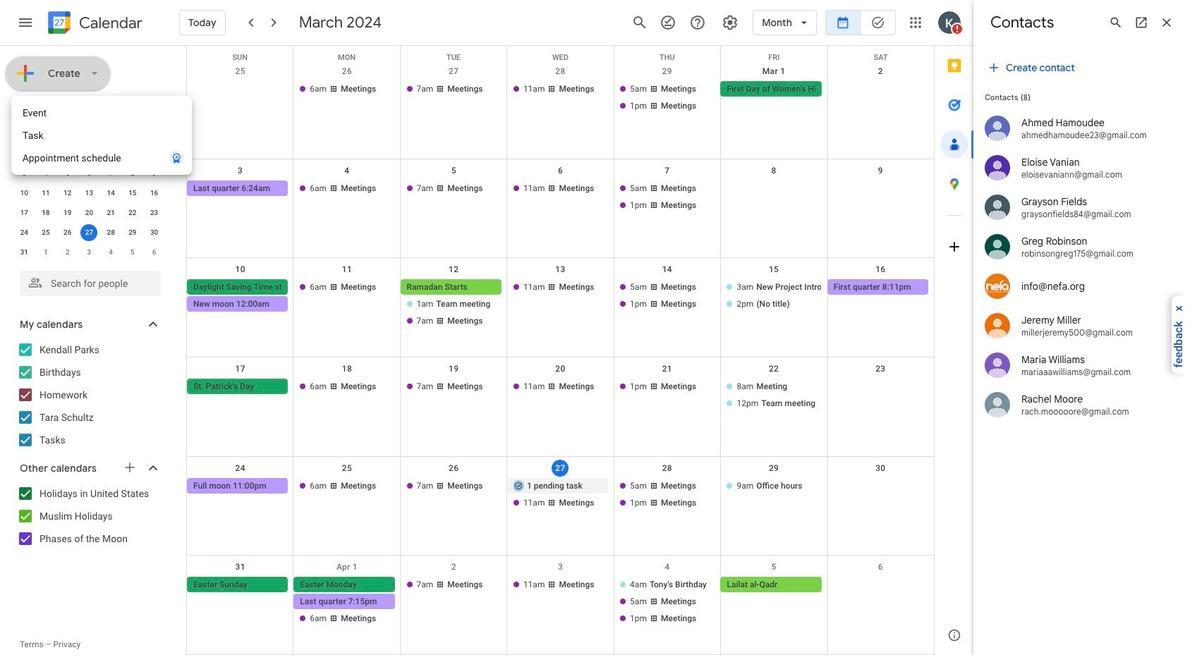 Task type: locate. For each thing, give the bounding box(es) containing it.
3 element
[[16, 165, 33, 182]]

february 25 element
[[16, 145, 33, 162]]

tab list
[[935, 46, 974, 616]]

22 element
[[124, 205, 141, 221]]

19 element
[[59, 205, 76, 221]]

row
[[187, 46, 934, 62], [187, 60, 934, 159], [13, 124, 165, 144], [13, 144, 165, 164], [187, 159, 934, 258], [13, 164, 165, 183], [13, 183, 165, 203], [13, 203, 165, 223], [13, 223, 165, 243], [13, 243, 165, 262], [187, 258, 934, 358], [187, 358, 934, 457], [187, 457, 934, 556], [187, 556, 934, 655]]

11 element
[[37, 185, 54, 202]]

cell
[[187, 81, 294, 115], [614, 81, 721, 115], [122, 144, 143, 164], [614, 180, 721, 214], [720, 180, 827, 214], [78, 223, 100, 243], [187, 280, 294, 330], [400, 280, 507, 330], [614, 280, 721, 330], [720, 280, 827, 330], [720, 379, 827, 413], [507, 478, 614, 512], [614, 478, 721, 512], [294, 577, 400, 628], [614, 577, 721, 628]]

31 element
[[16, 244, 33, 261]]

14 element
[[102, 185, 119, 202]]

5 element
[[59, 165, 76, 182]]

23 element
[[146, 205, 163, 221]]

None search field
[[0, 265, 175, 296]]

my calendars list
[[3, 339, 175, 451]]

10 element
[[16, 185, 33, 202]]

grid
[[186, 46, 934, 655]]

17 element
[[16, 205, 33, 221]]

add other calendars image
[[123, 461, 137, 475]]

4 element
[[37, 165, 54, 182]]

heading inside calendar element
[[76, 14, 142, 31]]

21 element
[[102, 205, 119, 221]]

february 29 element
[[102, 145, 119, 162]]

february 27 element
[[59, 145, 76, 162]]

18 element
[[37, 205, 54, 221]]

9 element
[[146, 165, 163, 182]]

25 element
[[37, 224, 54, 241]]

february 28 element
[[81, 145, 98, 162]]

february 26 element
[[37, 145, 54, 162]]

20 element
[[81, 205, 98, 221]]

heading
[[76, 14, 142, 31]]

15 element
[[124, 185, 141, 202]]

settings menu image
[[722, 14, 739, 31]]

27, today element
[[81, 224, 98, 241]]

13 element
[[81, 185, 98, 202]]

12 element
[[59, 185, 76, 202]]

row group
[[13, 144, 165, 262]]

8 element
[[124, 165, 141, 182]]



Task type: vqa. For each thing, say whether or not it's contained in the screenshot.
April 6 element
yes



Task type: describe. For each thing, give the bounding box(es) containing it.
april 4 element
[[102, 244, 119, 261]]

Search for people text field
[[28, 271, 152, 296]]

march 2024 grid
[[13, 124, 165, 262]]

7 element
[[102, 165, 119, 182]]

april 3 element
[[81, 244, 98, 261]]

other calendars list
[[3, 482, 175, 550]]

side panel section
[[934, 46, 974, 655]]

main drawer image
[[17, 14, 34, 31]]

6 element
[[81, 165, 98, 182]]

16 element
[[146, 185, 163, 202]]

april 5 element
[[124, 244, 141, 261]]

24 element
[[16, 224, 33, 241]]

29 element
[[124, 224, 141, 241]]

april 1 element
[[37, 244, 54, 261]]

april 6 element
[[146, 244, 163, 261]]

26 element
[[59, 224, 76, 241]]

tab list inside side panel section
[[935, 46, 974, 616]]

april 2 element
[[59, 244, 76, 261]]

calendar element
[[45, 8, 142, 40]]

30 element
[[146, 224, 163, 241]]

28 element
[[102, 224, 119, 241]]



